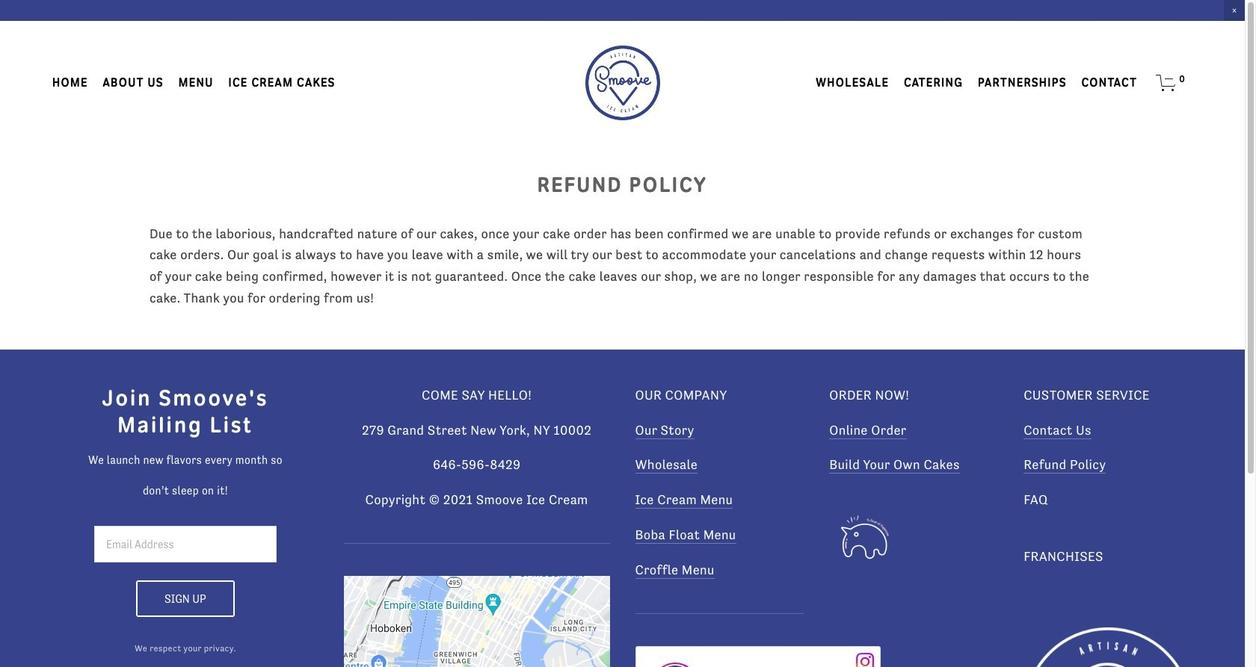 Task type: describe. For each thing, give the bounding box(es) containing it.
map region
[[344, 577, 610, 668]]

smoove ice cream image
[[585, 46, 660, 120]]

white logo in t (1).png image
[[1024, 628, 1193, 668]]



Task type: vqa. For each thing, say whether or not it's contained in the screenshot.
the Report errors in the road map or imagery to Google
no



Task type: locate. For each thing, give the bounding box(es) containing it.
Email Address email field
[[94, 526, 277, 563]]



